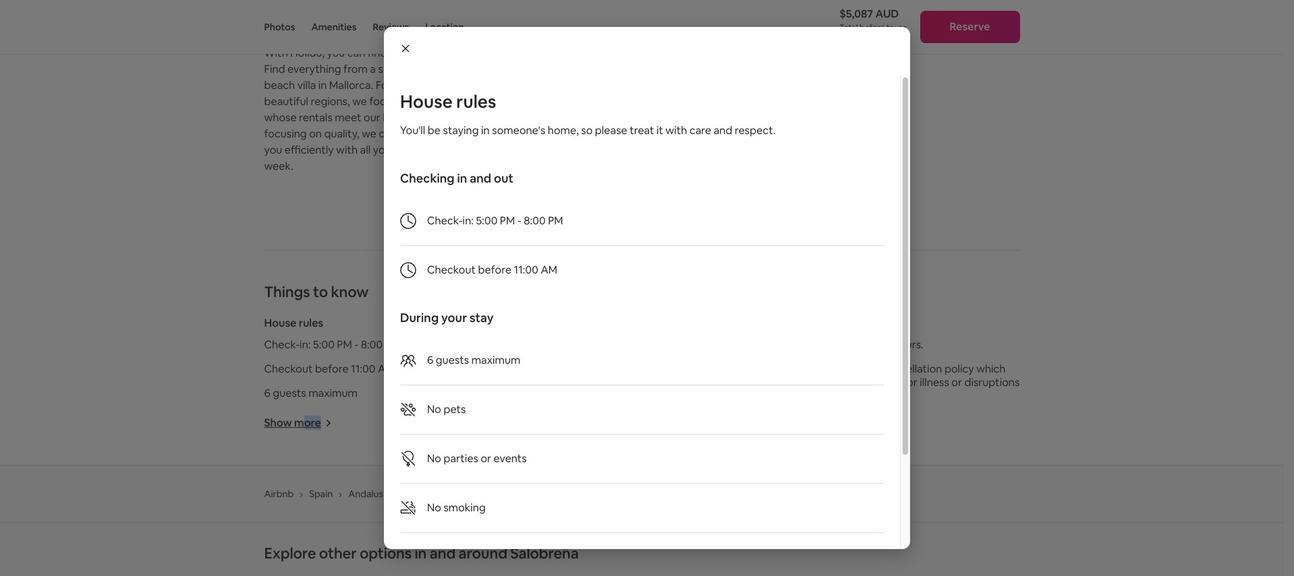 Task type: describe. For each thing, give the bounding box(es) containing it.
1 horizontal spatial reviews
[[373, 21, 409, 33]]

identity verified
[[388, 15, 466, 29]]

for
[[376, 78, 392, 92]]

1 vertical spatial to
[[539, 111, 549, 125]]

in: inside house rules dialog
[[463, 214, 474, 228]]

explore other options in and around salobreña
[[264, 545, 579, 563]]

focus
[[369, 94, 397, 109]]

maximum inside house rules dialog
[[471, 354, 521, 368]]

1 horizontal spatial with
[[456, 94, 478, 109]]

and inside with holidu, you can find your perfect vacation rental easily. find everything from a snug chalet in the alps to a dreamlike beach villa in mallorca. for a relaxing stay in europe's most beautiful regions, we focus on working with certified hosts, whose rentals meet our high-quality criteria. in addition to focusing on quality, we offer customer service that supports you efficiently with all your questions and concerns 7 days a week.
[[448, 143, 467, 157]]

registration number : vft/gr/01702
[[647, 15, 825, 29]]

a right days in the left of the page
[[551, 143, 557, 157]]

most
[[522, 78, 548, 92]]

so
[[581, 123, 593, 138]]

ελληνικά,
[[900, 39, 947, 53]]

in right villa
[[318, 78, 327, 92]]

during
[[400, 310, 439, 326]]

dreamlike
[[513, 62, 562, 76]]

italiano,
[[647, 53, 686, 67]]

around
[[459, 545, 507, 563]]

easily.
[[529, 46, 559, 60]]

full
[[865, 362, 880, 377]]

you'll be staying in someone's home, so please treat it with care and respect.
[[400, 123, 776, 138]]

5:00 inside house rules dialog
[[476, 214, 498, 228]]

8:00 inside house rules dialog
[[524, 214, 546, 228]]

1 vertical spatial we
[[362, 127, 376, 141]]

rules for staying
[[456, 90, 496, 113]]

1 vertical spatial your
[[373, 143, 395, 157]]

house rules for be
[[400, 90, 496, 113]]

house for you'll
[[400, 90, 453, 113]]

smoke
[[520, 362, 554, 377]]

1 vertical spatial maximum
[[309, 387, 358, 401]]

supports
[[516, 127, 561, 141]]

0 horizontal spatial am
[[378, 362, 394, 377]]

reserve
[[950, 20, 990, 34]]

1 vertical spatial checkout
[[264, 362, 313, 377]]

2 vertical spatial with
[[336, 143, 358, 157]]

2 vertical spatial to
[[313, 283, 328, 302]]

0 horizontal spatial cancellation
[[799, 338, 859, 352]]

parties
[[444, 452, 478, 466]]

0 vertical spatial you
[[327, 46, 345, 60]]

the inside the "review the host's full cancellation policy which applies even if you cancel for illness or disruptions caused by covid-19."
[[813, 362, 830, 377]]

:
[[749, 15, 751, 29]]

with
[[264, 46, 288, 60]]

0 horizontal spatial on
[[309, 127, 322, 141]]

cancellation inside the "review the host's full cancellation policy which applies even if you cancel for illness or disruptions caused by covid-19."
[[882, 362, 942, 377]]

español
[[744, 53, 783, 67]]

vft/gr/01702
[[754, 15, 825, 29]]

hosts,
[[525, 94, 555, 109]]

quality
[[408, 111, 442, 125]]

6 guests maximum inside house rules dialog
[[427, 354, 521, 368]]

please
[[595, 123, 627, 138]]

other
[[319, 545, 357, 563]]

and left "around"
[[430, 545, 456, 563]]

deutsch,
[[853, 39, 898, 53]]

am inside house rules dialog
[[541, 263, 557, 277]]

checkout before 11:00 am inside house rules dialog
[[427, 263, 557, 277]]

chalet
[[405, 62, 435, 76]]

house rules for in:
[[264, 316, 323, 331]]

1 vertical spatial guests
[[273, 387, 306, 401]]

no parties or events
[[427, 452, 527, 466]]

your inside house rules dialog
[[441, 310, 467, 326]]

it
[[657, 123, 663, 138]]

caused
[[775, 389, 811, 404]]

questions
[[398, 143, 446, 157]]

show more button
[[264, 416, 332, 431]]

customer
[[405, 127, 453, 141]]

relaxing
[[402, 78, 441, 92]]

pets
[[444, 403, 466, 417]]

2,022 reviews
[[283, 15, 353, 29]]

stay inside house rules dialog
[[470, 310, 494, 326]]

efficiently
[[285, 143, 334, 157]]

smoke alarm not reported
[[520, 362, 650, 377]]

snug
[[378, 62, 402, 76]]

7
[[518, 143, 523, 157]]

focusing
[[264, 127, 307, 141]]

$5,087 aud total before taxes 14 reviews
[[840, 7, 909, 47]]

0 horizontal spatial 8:00
[[361, 338, 383, 352]]

mallorca.
[[329, 78, 373, 92]]

concerns
[[469, 143, 515, 157]]

show more
[[264, 416, 321, 431]]

0 vertical spatial for
[[862, 338, 876, 352]]

reviews
[[881, 36, 909, 47]]

rules for 5:00
[[299, 316, 323, 331]]

14
[[871, 36, 879, 47]]

0 horizontal spatial reviews
[[312, 15, 353, 29]]

regions,
[[311, 94, 350, 109]]

identity
[[388, 15, 426, 29]]

amenities button
[[311, 0, 357, 54]]

1 vertical spatial 11:00
[[351, 362, 375, 377]]

check- inside house rules dialog
[[427, 214, 463, 228]]

everything
[[288, 62, 341, 76]]

you'll
[[400, 123, 425, 138]]

days
[[526, 143, 549, 157]]

holidu,
[[290, 46, 325, 60]]

quality,
[[324, 127, 359, 141]]

6 inside house rules dialog
[[427, 354, 433, 368]]

high-
[[383, 111, 408, 125]]

house rules dialog
[[384, 27, 910, 577]]

or inside house rules dialog
[[481, 452, 491, 466]]

whose
[[264, 111, 297, 125]]

for inside the "review the host's full cancellation policy which applies even if you cancel for illness or disruptions caused by covid-19."
[[903, 376, 918, 390]]

from
[[344, 62, 368, 76]]

not
[[586, 362, 603, 377]]

beach
[[264, 78, 295, 92]]

events
[[494, 452, 527, 466]]

rental
[[498, 46, 527, 60]]

with inside house rules dialog
[[666, 123, 687, 138]]

2 vertical spatial before
[[315, 362, 349, 377]]

in left that
[[481, 123, 490, 138]]

alps
[[468, 62, 490, 76]]

meet
[[335, 111, 361, 125]]

someone's
[[492, 123, 545, 138]]

by
[[813, 389, 826, 404]]

no smoking
[[427, 501, 486, 516]]

even
[[813, 376, 837, 390]]

0 vertical spatial to
[[492, 62, 503, 76]]

0 vertical spatial we
[[352, 94, 367, 109]]

applies
[[775, 376, 810, 390]]

number
[[710, 15, 749, 29]]

checking in and out
[[400, 171, 514, 186]]



Task type: locate. For each thing, give the bounding box(es) containing it.
your down offer on the top of page
[[373, 143, 395, 157]]

0 horizontal spatial guests
[[273, 387, 306, 401]]

1 horizontal spatial to
[[492, 62, 503, 76]]

0 horizontal spatial or
[[481, 452, 491, 466]]

stay up working
[[444, 78, 464, 92]]

5:00 down things to know
[[313, 338, 335, 352]]

in
[[438, 62, 446, 76], [318, 78, 327, 92], [467, 78, 475, 92], [481, 123, 490, 138], [457, 171, 467, 186], [415, 545, 427, 563]]

airbnb link
[[264, 489, 294, 501]]

1 horizontal spatial rules
[[456, 90, 496, 113]]

no left pets
[[427, 403, 441, 417]]

you inside the "review the host's full cancellation policy which applies even if you cancel for illness or disruptions caused by covid-19."
[[848, 376, 866, 390]]

staying
[[443, 123, 479, 138]]

your up snug
[[389, 46, 411, 60]]

1 vertical spatial the
[[813, 362, 830, 377]]

1 horizontal spatial you
[[327, 46, 345, 60]]

house for check-
[[264, 316, 296, 331]]

0 vertical spatial house
[[400, 90, 453, 113]]

a down rental
[[505, 62, 511, 76]]

things to know
[[264, 283, 369, 302]]

0 vertical spatial your
[[389, 46, 411, 60]]

2,022
[[283, 15, 310, 29]]

1 vertical spatial with
[[666, 123, 687, 138]]

in right checking
[[457, 171, 467, 186]]

out
[[494, 171, 514, 186]]

reviews up find
[[373, 21, 409, 33]]

before inside house rules dialog
[[478, 263, 512, 277]]

a
[[370, 62, 376, 76], [505, 62, 511, 76], [394, 78, 400, 92], [551, 143, 557, 157]]

guests inside house rules dialog
[[436, 354, 469, 368]]

house rules inside house rules dialog
[[400, 90, 496, 113]]

0 vertical spatial rules
[[456, 90, 496, 113]]

you
[[327, 46, 345, 60], [264, 143, 282, 157], [848, 376, 866, 390]]

check- down checking in and out
[[427, 214, 463, 228]]

1 horizontal spatial -
[[517, 214, 521, 228]]

photos
[[264, 21, 295, 33]]

checkout before 11:00 am up during your stay
[[427, 263, 557, 277]]

6 guests maximum
[[427, 354, 521, 368], [264, 387, 358, 401]]

andalusia
[[348, 489, 390, 501]]

- inside house rules dialog
[[517, 214, 521, 228]]

1 vertical spatial checkout before 11:00 am
[[264, 362, 394, 377]]

a right for
[[394, 78, 400, 92]]

you up the week.
[[264, 143, 282, 157]]

0 horizontal spatial before
[[315, 362, 349, 377]]

check-in: 5:00 pm - 8:00 pm down out
[[427, 214, 563, 228]]

0 vertical spatial 6 guests maximum
[[427, 354, 521, 368]]

you right if
[[848, 376, 866, 390]]

know
[[331, 283, 369, 302]]

airbnb
[[264, 489, 294, 501]]

1 vertical spatial cancellation
[[882, 362, 942, 377]]

host's
[[832, 362, 863, 377]]

review
[[775, 362, 811, 377]]

location button
[[425, 0, 464, 54]]

before inside $5,087 aud total before taxes 14 reviews
[[860, 22, 885, 33]]

0 vertical spatial stay
[[444, 78, 464, 92]]

0 horizontal spatial house rules
[[264, 316, 323, 331]]

respect.
[[735, 123, 776, 138]]

1 horizontal spatial guests
[[436, 354, 469, 368]]

that
[[493, 127, 514, 141]]

rules
[[456, 90, 496, 113], [299, 316, 323, 331]]

1 horizontal spatial before
[[478, 263, 512, 277]]

1 vertical spatial 6
[[264, 387, 270, 401]]

to left know at the left of the page
[[313, 283, 328, 302]]

2 vertical spatial no
[[427, 501, 441, 516]]

to
[[492, 62, 503, 76], [539, 111, 549, 125], [313, 283, 328, 302]]

1 horizontal spatial checkout before 11:00 am
[[427, 263, 557, 277]]

check-
[[427, 214, 463, 228], [264, 338, 300, 352]]

we down our
[[362, 127, 376, 141]]

guests up show more
[[273, 387, 306, 401]]

cancellation
[[799, 338, 859, 352], [882, 362, 942, 377]]

checkout inside house rules dialog
[[427, 263, 476, 277]]

spain
[[309, 489, 333, 501]]

before
[[860, 22, 885, 33], [478, 263, 512, 277], [315, 362, 349, 377]]

1 vertical spatial 8:00
[[361, 338, 383, 352]]

or right illness
[[952, 376, 962, 390]]

amenities
[[311, 21, 357, 33]]

cancellation down the hours.
[[882, 362, 942, 377]]

2 no from the top
[[427, 452, 441, 466]]

1 vertical spatial for
[[903, 376, 918, 390]]

1 horizontal spatial house
[[400, 90, 453, 113]]

6 guests maximum up "more"
[[264, 387, 358, 401]]

1 horizontal spatial 8:00
[[524, 214, 546, 228]]

checkout up during your stay
[[427, 263, 476, 277]]

1 no from the top
[[427, 403, 441, 417]]

1 vertical spatial no
[[427, 452, 441, 466]]

in: down checking in and out
[[463, 214, 474, 228]]

1 vertical spatial stay
[[470, 310, 494, 326]]

0 vertical spatial in:
[[463, 214, 474, 228]]

pm
[[500, 214, 515, 228], [548, 214, 563, 228], [337, 338, 352, 352], [385, 338, 400, 352]]

verified
[[428, 15, 466, 29]]

to up europe's
[[492, 62, 503, 76]]

1 vertical spatial rules
[[299, 316, 323, 331]]

1 horizontal spatial check-
[[427, 214, 463, 228]]

europe's
[[478, 78, 520, 92]]

you left can
[[327, 46, 345, 60]]

0 vertical spatial checkout before 11:00 am
[[427, 263, 557, 277]]

0 horizontal spatial -
[[354, 338, 359, 352]]

1 horizontal spatial 11:00
[[514, 263, 538, 277]]

in down alps
[[467, 78, 475, 92]]

reserve button
[[920, 11, 1020, 43]]

total
[[840, 22, 858, 33]]

cancel
[[868, 376, 901, 390]]

rentals
[[299, 111, 333, 125]]

0 vertical spatial or
[[952, 376, 962, 390]]

rules down things to know
[[299, 316, 323, 331]]

no for no pets
[[427, 403, 441, 417]]

0 vertical spatial 11:00
[[514, 263, 538, 277]]

house rules down things on the left of the page
[[264, 316, 323, 331]]

we down mallorca.
[[352, 94, 367, 109]]

on down rentals
[[309, 127, 322, 141]]

home,
[[548, 123, 579, 138]]

1 horizontal spatial in:
[[463, 214, 474, 228]]

with holidu, you can find your perfect vacation rental easily. find everything from a snug chalet in the alps to a dreamlike beach villa in mallorca. for a relaxing stay in europe's most beautiful regions, we focus on working with certified hosts, whose rentals meet our high-quality criteria. in addition to focusing on quality, we offer customer service that supports you efficiently with all your questions and concerns 7 days a week.
[[264, 46, 562, 173]]

criteria.
[[444, 111, 482, 125]]

care
[[690, 123, 711, 138]]

checkout before 11:00 am up "more"
[[264, 362, 394, 377]]

0 horizontal spatial check-
[[264, 338, 300, 352]]

with
[[456, 94, 478, 109], [666, 123, 687, 138], [336, 143, 358, 157]]

for left 48
[[862, 338, 876, 352]]

check- down things on the left of the page
[[264, 338, 300, 352]]

5:00 down out
[[476, 214, 498, 228]]

0 horizontal spatial stay
[[444, 78, 464, 92]]

0 horizontal spatial you
[[264, 143, 282, 157]]

português,
[[688, 53, 742, 67]]

1 vertical spatial am
[[378, 362, 394, 377]]

house
[[400, 90, 453, 113], [264, 316, 296, 331]]

and left out
[[470, 171, 491, 186]]

with right it
[[666, 123, 687, 138]]

0 vertical spatial the
[[449, 62, 465, 76]]

1 vertical spatial or
[[481, 452, 491, 466]]

checkout
[[427, 263, 476, 277], [264, 362, 313, 377]]

guests down during your stay
[[436, 354, 469, 368]]

0 vertical spatial 8:00
[[524, 214, 546, 228]]

0 horizontal spatial with
[[336, 143, 358, 157]]

with down quality,
[[336, 143, 358, 157]]

no pets
[[427, 403, 466, 417]]

1 vertical spatial check-in: 5:00 pm - 8:00 pm
[[264, 338, 400, 352]]

the
[[449, 62, 465, 76], [813, 362, 830, 377]]

check-in: 5:00 pm - 8:00 pm down things to know
[[264, 338, 400, 352]]

salobreña
[[510, 545, 579, 563]]

0 horizontal spatial 6 guests maximum
[[264, 387, 358, 401]]

0 horizontal spatial in:
[[300, 338, 311, 352]]

free
[[775, 338, 797, 352]]

2 horizontal spatial to
[[539, 111, 549, 125]]

rules inside dialog
[[456, 90, 496, 113]]

house inside dialog
[[400, 90, 453, 113]]

on up high-
[[399, 94, 412, 109]]

house rules up staying
[[400, 90, 496, 113]]

in
[[484, 111, 493, 125]]

reviews button
[[373, 0, 409, 54]]

0 vertical spatial no
[[427, 403, 441, 417]]

3 no from the top
[[427, 501, 441, 516]]

and down staying
[[448, 143, 467, 157]]

no left parties
[[427, 452, 441, 466]]

stay right the during
[[470, 310, 494, 326]]

6
[[427, 354, 433, 368], [264, 387, 270, 401]]

beautiful
[[264, 94, 308, 109]]

0 vertical spatial 6
[[427, 354, 433, 368]]

0 vertical spatial on
[[399, 94, 412, 109]]

week.
[[264, 159, 293, 173]]

1 horizontal spatial 6
[[427, 354, 433, 368]]

0 vertical spatial with
[[456, 94, 478, 109]]

reviews right 2,022
[[312, 15, 353, 29]]

1 horizontal spatial the
[[813, 362, 830, 377]]

0 horizontal spatial 6
[[264, 387, 270, 401]]

0 vertical spatial check-in: 5:00 pm - 8:00 pm
[[427, 214, 563, 228]]

1 horizontal spatial 6 guests maximum
[[427, 354, 521, 368]]

19.
[[866, 389, 879, 404]]

1 horizontal spatial cancellation
[[882, 362, 942, 377]]

checkout before 11:00 am
[[427, 263, 557, 277], [264, 362, 394, 377]]

0 horizontal spatial for
[[862, 338, 876, 352]]

if
[[839, 376, 846, 390]]

your
[[389, 46, 411, 60], [373, 143, 395, 157], [441, 310, 467, 326]]

1 horizontal spatial am
[[541, 263, 557, 277]]

the left if
[[813, 362, 830, 377]]

photos button
[[264, 0, 295, 54]]

checking
[[400, 171, 455, 186]]

for
[[862, 338, 876, 352], [903, 376, 918, 390]]

stay inside with holidu, you can find your perfect vacation rental easily. find everything from a snug chalet in the alps to a dreamlike beach villa in mallorca. for a relaxing stay in europe's most beautiful regions, we focus on working with certified hosts, whose rentals meet our high-quality criteria. in addition to focusing on quality, we offer customer service that supports you efficiently with all your questions and concerns 7 days a week.
[[444, 78, 464, 92]]

maximum up "more"
[[309, 387, 358, 401]]

checkout up show more
[[264, 362, 313, 377]]

1 horizontal spatial for
[[903, 376, 918, 390]]

1 horizontal spatial check-in: 5:00 pm - 8:00 pm
[[427, 214, 563, 228]]

2 horizontal spatial you
[[848, 376, 866, 390]]

more
[[294, 416, 321, 431]]

working
[[414, 94, 454, 109]]

11:00 inside house rules dialog
[[514, 263, 538, 277]]

perfect
[[414, 46, 451, 60]]

the left alps
[[449, 62, 465, 76]]

on
[[399, 94, 412, 109], [309, 127, 322, 141]]

1 horizontal spatial checkout
[[427, 263, 476, 277]]

or left "events"
[[481, 452, 491, 466]]

for left illness
[[903, 376, 918, 390]]

6 guests maximum down during your stay
[[427, 354, 521, 368]]

am
[[541, 263, 557, 277], [378, 362, 394, 377]]

6 down the during
[[427, 354, 433, 368]]

0 horizontal spatial checkout before 11:00 am
[[264, 362, 394, 377]]

0 horizontal spatial the
[[449, 62, 465, 76]]

service
[[455, 127, 491, 141]]

1 vertical spatial house rules
[[264, 316, 323, 331]]

in: down things to know
[[300, 338, 311, 352]]

0 horizontal spatial checkout
[[264, 362, 313, 377]]

cancellation up host's
[[799, 338, 859, 352]]

1 horizontal spatial 5:00
[[476, 214, 498, 228]]

1 horizontal spatial on
[[399, 94, 412, 109]]

2 vertical spatial your
[[441, 310, 467, 326]]

rules up service
[[456, 90, 496, 113]]

8:00
[[524, 214, 546, 228], [361, 338, 383, 352]]

house up be
[[400, 90, 453, 113]]

0 horizontal spatial house
[[264, 316, 296, 331]]

0 horizontal spatial 11:00
[[351, 362, 375, 377]]

registration
[[647, 15, 707, 29]]

your right the during
[[441, 310, 467, 326]]

the inside with holidu, you can find your perfect vacation rental easily. find everything from a snug chalet in the alps to a dreamlike beach villa in mallorca. for a relaxing stay in europe's most beautiful regions, we focus on working with certified hosts, whose rentals meet our high-quality criteria. in addition to focusing on quality, we offer customer service that supports you efficiently with all your questions and concerns 7 days a week.
[[449, 62, 465, 76]]

no left smoking
[[427, 501, 441, 516]]

1 vertical spatial before
[[478, 263, 512, 277]]

1 horizontal spatial house rules
[[400, 90, 496, 113]]

0 horizontal spatial check-in: 5:00 pm - 8:00 pm
[[264, 338, 400, 352]]

in right the options
[[415, 545, 427, 563]]

0 vertical spatial am
[[541, 263, 557, 277]]

0 vertical spatial cancellation
[[799, 338, 859, 352]]

and right care
[[714, 123, 732, 138]]

guests
[[436, 354, 469, 368], [273, 387, 306, 401]]

1 vertical spatial -
[[354, 338, 359, 352]]

with up the criteria.
[[456, 94, 478, 109]]

0 vertical spatial checkout
[[427, 263, 476, 277]]

1 horizontal spatial or
[[952, 376, 962, 390]]

0 horizontal spatial 5:00
[[313, 338, 335, 352]]

which
[[977, 362, 1006, 377]]

check-in: 5:00 pm - 8:00 pm inside house rules dialog
[[427, 214, 563, 228]]

maximum down during your stay
[[471, 354, 521, 368]]

11:00
[[514, 263, 538, 277], [351, 362, 375, 377]]

français,
[[808, 39, 851, 53]]

to down hosts,
[[539, 111, 549, 125]]

6 up show
[[264, 387, 270, 401]]

can
[[347, 46, 365, 60]]

2 horizontal spatial with
[[666, 123, 687, 138]]

1 vertical spatial 6 guests maximum
[[264, 387, 358, 401]]

find
[[368, 46, 387, 60]]

smoking
[[444, 501, 486, 516]]

0 horizontal spatial to
[[313, 283, 328, 302]]

1 vertical spatial in:
[[300, 338, 311, 352]]

no for no parties or events
[[427, 452, 441, 466]]

1 horizontal spatial maximum
[[471, 354, 521, 368]]

house down things on the left of the page
[[264, 316, 296, 331]]

no for no smoking
[[427, 501, 441, 516]]

disruptions
[[965, 376, 1020, 390]]

things
[[264, 283, 310, 302]]

treat
[[630, 123, 654, 138]]

certified
[[480, 94, 523, 109]]

in down perfect
[[438, 62, 446, 76]]

and
[[714, 123, 732, 138], [448, 143, 467, 157], [470, 171, 491, 186], [430, 545, 456, 563]]

1 vertical spatial 5:00
[[313, 338, 335, 352]]

a down find
[[370, 62, 376, 76]]

or inside the "review the host's full cancellation policy which applies even if you cancel for illness or disruptions caused by covid-19."
[[952, 376, 962, 390]]



Task type: vqa. For each thing, say whether or not it's contained in the screenshot.
$5,087 AUD
yes



